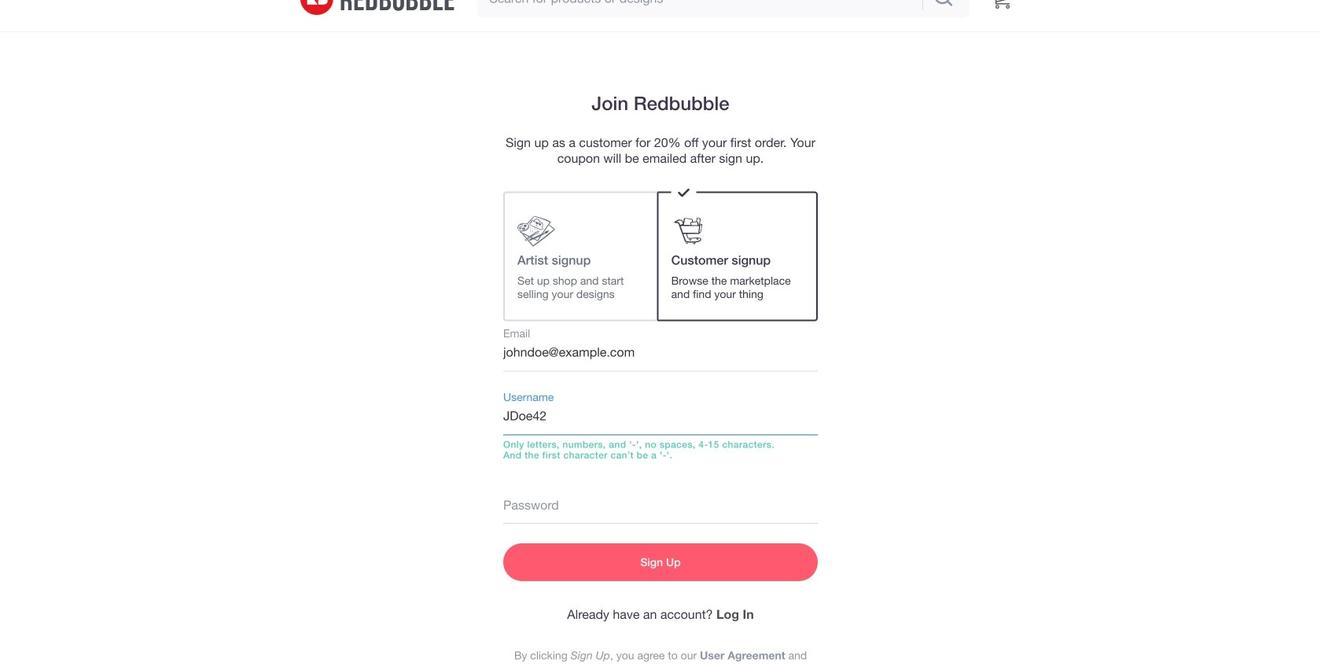 Task type: vqa. For each thing, say whether or not it's contained in the screenshot.
AND
no



Task type: describe. For each thing, give the bounding box(es) containing it.
Search search field
[[477, 0, 919, 18]]

cart image
[[993, 0, 1011, 9]]



Task type: locate. For each thing, give the bounding box(es) containing it.
None email field
[[503, 334, 818, 371]]

None search field
[[477, 0, 970, 18]]

None password field
[[503, 486, 818, 524]]

None text field
[[503, 397, 818, 435]]



